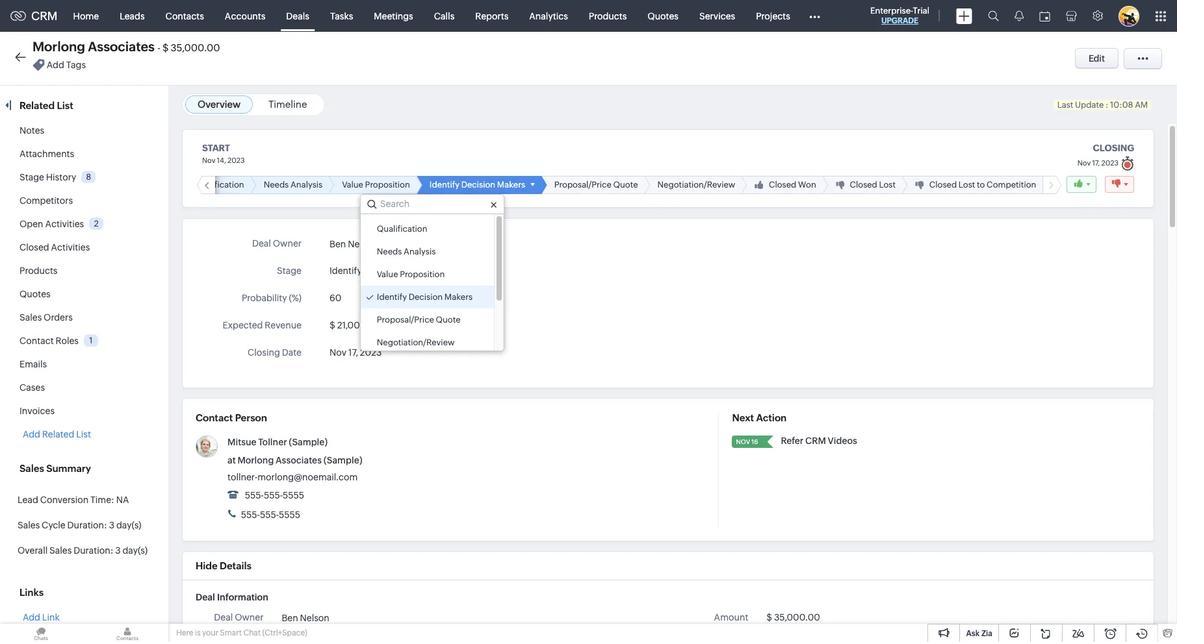 Task type: vqa. For each thing, say whether or not it's contained in the screenshot.


Task type: locate. For each thing, give the bounding box(es) containing it.
2023 right 14,
[[228, 157, 245, 164]]

1 vertical spatial $
[[330, 320, 335, 331]]

deal owner
[[252, 239, 302, 249], [214, 613, 263, 623]]

1 horizontal spatial crm
[[805, 436, 826, 447]]

nov down update
[[1078, 159, 1091, 167]]

0 vertical spatial decision
[[461, 180, 495, 190]]

(sample) up morlong associates (sample) link
[[289, 437, 328, 448]]

related down invoices link
[[42, 430, 74, 440]]

competition
[[987, 180, 1036, 190]]

sales for sales cycle duration: 3 day(s)
[[18, 521, 40, 531]]

closed right won
[[850, 180, 877, 190]]

create menu image
[[956, 8, 972, 24]]

emails link
[[19, 359, 47, 370]]

time:
[[90, 495, 114, 506]]

3 down sales cycle duration: 3 day(s) on the left of page
[[115, 546, 121, 556]]

products link down closed activities link
[[19, 266, 58, 276]]

1 vertical spatial nelson
[[300, 613, 329, 624]]

0 horizontal spatial ben
[[282, 613, 298, 624]]

deal up smart
[[214, 613, 233, 623]]

1 vertical spatial contact
[[196, 413, 233, 424]]

0 vertical spatial qualification
[[194, 180, 244, 190]]

deal owner up here is your smart chat (ctrl+space)
[[214, 613, 263, 623]]

home
[[73, 11, 99, 21]]

value proposition
[[342, 180, 410, 190], [377, 270, 445, 279]]

0 vertical spatial day(s)
[[116, 521, 141, 531]]

1 vertical spatial ben
[[282, 613, 298, 624]]

(sample) up morlong@noemail.com
[[323, 456, 362, 466]]

0 horizontal spatial ben nelson
[[282, 613, 329, 624]]

16
[[752, 439, 758, 446]]

zia
[[981, 630, 993, 639]]

lost for closed lost to competition
[[959, 180, 975, 190]]

crm
[[31, 9, 58, 23], [805, 436, 826, 447]]

add
[[47, 60, 64, 70], [23, 430, 40, 440], [23, 613, 40, 623]]

2 vertical spatial $
[[767, 613, 772, 623]]

35,000.00 inside the morlong associates - $ 35,000.00
[[171, 42, 220, 53]]

$  21,000.00
[[330, 320, 381, 331]]

crm right refer
[[805, 436, 826, 447]]

1 horizontal spatial value
[[377, 270, 398, 279]]

cases
[[19, 383, 45, 393]]

0 horizontal spatial list
[[57, 100, 73, 111]]

stage up (%) on the top
[[277, 266, 302, 276]]

hide details
[[196, 561, 252, 572]]

stage up competitors
[[19, 172, 44, 183]]

identify up 'search' 'text box'
[[430, 180, 460, 190]]

calls link
[[424, 0, 465, 32]]

$ for expected revenue
[[330, 320, 335, 331]]

list down the add tags
[[57, 100, 73, 111]]

list
[[57, 100, 73, 111], [76, 430, 91, 440]]

0 vertical spatial quotes
[[648, 11, 679, 21]]

sales left cycle
[[18, 521, 40, 531]]

1 vertical spatial quotes
[[19, 289, 51, 300]]

closed down open
[[19, 242, 49, 253]]

5555
[[283, 491, 304, 501], [279, 510, 300, 521]]

competitors
[[19, 196, 73, 206]]

notes link
[[19, 125, 44, 136]]

last
[[1057, 100, 1073, 110]]

0 vertical spatial list
[[57, 100, 73, 111]]

quotes up sales orders link
[[19, 289, 51, 300]]

stage history
[[19, 172, 76, 183]]

qualification
[[194, 180, 244, 190], [377, 224, 427, 234]]

nov
[[202, 157, 215, 164], [1078, 159, 1091, 167], [330, 348, 346, 358], [736, 439, 750, 446]]

duration: up overall sales duration: 3 day(s) in the bottom of the page
[[67, 521, 107, 531]]

owner up (%) on the top
[[273, 239, 302, 249]]

2023 down 21,000.00
[[360, 348, 382, 358]]

ben nelson up "(ctrl+space)"
[[282, 613, 329, 624]]

duration: down sales cycle duration: 3 day(s) on the left of page
[[74, 546, 113, 556]]

10:08
[[1110, 100, 1133, 110]]

identify up 21,000.00
[[377, 292, 407, 302]]

sales for sales orders
[[19, 313, 42, 323]]

negotiation/review
[[658, 180, 735, 190], [377, 338, 455, 348]]

chats image
[[0, 625, 82, 643]]

555-555-5555 down tollner-morlong@noemail.com
[[239, 510, 300, 521]]

closed activities link
[[19, 242, 90, 253]]

identify
[[430, 180, 460, 190], [330, 266, 362, 276], [377, 292, 407, 302]]

0 horizontal spatial 17,
[[348, 348, 358, 358]]

2023 inside closing nov 17, 2023
[[1101, 159, 1119, 167]]

1 vertical spatial quotes link
[[19, 289, 51, 300]]

0 vertical spatial nelson
[[348, 239, 377, 250]]

quotes link up sales orders link
[[19, 289, 51, 300]]

17, down $  21,000.00
[[348, 348, 358, 358]]

roles
[[56, 336, 79, 346]]

2 horizontal spatial 2023
[[1101, 159, 1119, 167]]

products link right the analytics
[[578, 0, 637, 32]]

2 lost from the left
[[959, 180, 975, 190]]

closed
[[769, 180, 796, 190], [850, 180, 877, 190], [929, 180, 957, 190], [19, 242, 49, 253]]

(sample)
[[289, 437, 328, 448], [323, 456, 362, 466]]

quotes
[[648, 11, 679, 21], [19, 289, 51, 300]]

1 horizontal spatial ben nelson
[[330, 239, 377, 250]]

closed lost to competition
[[929, 180, 1036, 190]]

1 lost from the left
[[879, 180, 896, 190]]

deal down hide
[[196, 593, 215, 603]]

1 vertical spatial products
[[19, 266, 58, 276]]

qualification down 14,
[[194, 180, 244, 190]]

2023 for start
[[228, 157, 245, 164]]

tollner-morlong@noemail.com
[[227, 473, 358, 483]]

555-555-5555
[[243, 491, 304, 501], [239, 510, 300, 521]]

2023
[[228, 157, 245, 164], [1101, 159, 1119, 167], [360, 348, 382, 358]]

contact for contact person
[[196, 413, 233, 424]]

0 horizontal spatial morlong
[[32, 39, 85, 54]]

1 vertical spatial 555-555-5555
[[239, 510, 300, 521]]

activities for closed activities
[[51, 242, 90, 253]]

1 horizontal spatial 17,
[[1092, 159, 1100, 167]]

2023 down the closing
[[1101, 159, 1119, 167]]

2 vertical spatial decision
[[409, 292, 443, 302]]

day(s)
[[116, 521, 141, 531], [123, 546, 148, 556]]

0 horizontal spatial quotes
[[19, 289, 51, 300]]

refer crm videos link
[[781, 436, 857, 447]]

3 down time:
[[109, 521, 114, 531]]

60
[[330, 293, 341, 304]]

3
[[109, 521, 114, 531], [115, 546, 121, 556]]

1 horizontal spatial 2023
[[360, 348, 382, 358]]

closing
[[1093, 143, 1134, 153]]

ben up 60
[[330, 239, 346, 250]]

0 horizontal spatial lost
[[879, 180, 896, 190]]

nov inside closing nov 17, 2023
[[1078, 159, 1091, 167]]

products link
[[578, 0, 637, 32], [19, 266, 58, 276]]

1 vertical spatial duration:
[[74, 546, 113, 556]]

0 horizontal spatial 3
[[109, 521, 114, 531]]

summary
[[46, 463, 91, 474]]

1 horizontal spatial morlong
[[238, 456, 274, 466]]

closed for closed lost to competition
[[929, 180, 957, 190]]

list up "summary"
[[76, 430, 91, 440]]

0 vertical spatial needs analysis
[[264, 180, 323, 190]]

crm left home link on the top
[[31, 9, 58, 23]]

activities
[[45, 219, 84, 229], [51, 242, 90, 253]]

is
[[195, 629, 201, 638]]

ben nelson up 60
[[330, 239, 377, 250]]

17,
[[1092, 159, 1100, 167], [348, 348, 358, 358]]

0 vertical spatial quote
[[613, 180, 638, 190]]

$ right -
[[163, 42, 169, 53]]

owner
[[273, 239, 302, 249], [235, 613, 263, 623]]

associates down leads link
[[88, 39, 155, 54]]

expected revenue
[[223, 320, 302, 331]]

products right the analytics
[[589, 11, 627, 21]]

contacts link
[[155, 0, 214, 32]]

2023 inside start nov 14, 2023
[[228, 157, 245, 164]]

morlong@noemail.com
[[258, 473, 358, 483]]

1 horizontal spatial identify
[[377, 292, 407, 302]]

deal up probability
[[252, 239, 271, 249]]

2 vertical spatial deal
[[214, 613, 233, 623]]

1 vertical spatial products link
[[19, 266, 58, 276]]

2 horizontal spatial makers
[[497, 180, 525, 190]]

duration:
[[67, 521, 107, 531], [74, 546, 113, 556]]

action
[[756, 413, 787, 424]]

0 vertical spatial morlong
[[32, 39, 85, 54]]

add link
[[23, 613, 60, 623]]

lost for closed lost
[[879, 180, 896, 190]]

1 vertical spatial qualification
[[377, 224, 427, 234]]

0 horizontal spatial proposal/price
[[377, 315, 434, 325]]

conversion
[[40, 495, 89, 506]]

activities up closed activities link
[[45, 219, 84, 229]]

chat
[[243, 629, 261, 638]]

quotes left the services link
[[648, 11, 679, 21]]

5555 down tollner-morlong@noemail.com "link"
[[279, 510, 300, 521]]

0 horizontal spatial products link
[[19, 266, 58, 276]]

555-555-5555 down tollner-morlong@noemail.com "link"
[[243, 491, 304, 501]]

enterprise-trial upgrade
[[870, 6, 929, 25]]

edit
[[1089, 53, 1105, 64]]

at
[[227, 456, 236, 466]]

sales for sales summary
[[19, 463, 44, 474]]

identify up 60
[[330, 266, 362, 276]]

1 horizontal spatial $
[[330, 320, 335, 331]]

0 vertical spatial ben
[[330, 239, 346, 250]]

products down closed activities link
[[19, 266, 58, 276]]

$ right amount
[[767, 613, 772, 623]]

1 horizontal spatial stage
[[277, 266, 302, 276]]

1 vertical spatial stage
[[277, 266, 302, 276]]

probability (%)
[[242, 293, 302, 304]]

1 vertical spatial crm
[[805, 436, 826, 447]]

0 horizontal spatial proposal/price quote
[[377, 315, 461, 325]]

amount
[[714, 613, 748, 623]]

0 vertical spatial duration:
[[67, 521, 107, 531]]

morlong up tollner-
[[238, 456, 274, 466]]

0 vertical spatial quotes link
[[637, 0, 689, 32]]

needs
[[264, 180, 289, 190], [377, 247, 402, 257]]

closing
[[248, 348, 280, 358]]

0 horizontal spatial $
[[163, 42, 169, 53]]

2 vertical spatial identify
[[377, 292, 407, 302]]

0 vertical spatial associates
[[88, 39, 155, 54]]

home link
[[63, 0, 109, 32]]

0 vertical spatial 17,
[[1092, 159, 1100, 167]]

1 vertical spatial associates
[[276, 456, 322, 466]]

0 vertical spatial negotiation/review
[[658, 180, 735, 190]]

closed left the to
[[929, 180, 957, 190]]

1 vertical spatial identify
[[330, 266, 362, 276]]

0 vertical spatial activities
[[45, 219, 84, 229]]

0 vertical spatial contact
[[19, 336, 54, 346]]

1 vertical spatial decision
[[364, 266, 401, 276]]

$ left 21,000.00
[[330, 320, 335, 331]]

2 horizontal spatial $
[[767, 613, 772, 623]]

information
[[217, 593, 268, 603]]

add down invoices
[[23, 430, 40, 440]]

0 vertical spatial ben nelson
[[330, 239, 377, 250]]

contact left person
[[196, 413, 233, 424]]

qualification down 'search' 'text box'
[[377, 224, 427, 234]]

deal
[[252, 239, 271, 249], [196, 593, 215, 603], [214, 613, 233, 623]]

0 horizontal spatial nelson
[[300, 613, 329, 624]]

hide details link
[[196, 561, 252, 572]]

1 vertical spatial list
[[76, 430, 91, 440]]

ben up "(ctrl+space)"
[[282, 613, 298, 624]]

hide
[[196, 561, 218, 572]]

date
[[282, 348, 302, 358]]

associates up tollner-morlong@noemail.com
[[276, 456, 322, 466]]

0 vertical spatial related
[[19, 100, 55, 111]]

5555 down tollner-morlong@noemail.com
[[283, 491, 304, 501]]

contact up emails link
[[19, 336, 54, 346]]

1 horizontal spatial products link
[[578, 0, 637, 32]]

0 horizontal spatial stage
[[19, 172, 44, 183]]

0 horizontal spatial owner
[[235, 613, 263, 623]]

0 vertical spatial proposal/price quote
[[554, 180, 638, 190]]

activities down open activities "link"
[[51, 242, 90, 253]]

na
[[116, 495, 129, 506]]

add left tags
[[47, 60, 64, 70]]

quotes link left services
[[637, 0, 689, 32]]

0 vertical spatial products
[[589, 11, 627, 21]]

1 vertical spatial owner
[[235, 613, 263, 623]]

link
[[42, 613, 60, 623]]

1 vertical spatial 3
[[115, 546, 121, 556]]

stage for stage
[[277, 266, 302, 276]]

won
[[798, 180, 816, 190]]

1 vertical spatial makers
[[402, 266, 433, 276]]

add up chats image
[[23, 613, 40, 623]]

0 horizontal spatial contact
[[19, 336, 54, 346]]

0 vertical spatial 555-555-5555
[[243, 491, 304, 501]]

signals element
[[1007, 0, 1032, 32]]

trial
[[913, 6, 929, 16]]

lost
[[879, 180, 896, 190], [959, 180, 975, 190]]

related up notes "link"
[[19, 100, 55, 111]]

morlong up the add tags
[[32, 39, 85, 54]]

deal owner up "probability (%)" on the left of page
[[252, 239, 302, 249]]

17, down the closing
[[1092, 159, 1100, 167]]

morlong associates (sample) link
[[238, 456, 362, 466]]

sales orders
[[19, 313, 73, 323]]

related
[[19, 100, 55, 111], [42, 430, 74, 440]]

nov inside start nov 14, 2023
[[202, 157, 215, 164]]

2 vertical spatial add
[[23, 613, 40, 623]]

sales up lead
[[19, 463, 44, 474]]

2 vertical spatial identify decision makers
[[377, 292, 473, 302]]

owner up chat
[[235, 613, 263, 623]]

1 horizontal spatial needs
[[377, 247, 402, 257]]

sales left orders
[[19, 313, 42, 323]]

1 horizontal spatial qualification
[[377, 224, 427, 234]]

nov left 14,
[[202, 157, 215, 164]]

closed left won
[[769, 180, 796, 190]]



Task type: describe. For each thing, give the bounding box(es) containing it.
smart
[[220, 629, 242, 638]]

0 vertical spatial 5555
[[283, 491, 304, 501]]

sales summary
[[19, 463, 91, 474]]

1 horizontal spatial list
[[76, 430, 91, 440]]

add for add related list
[[23, 430, 40, 440]]

0 vertical spatial identify
[[430, 180, 460, 190]]

lead conversion time: na
[[18, 495, 129, 506]]

0 horizontal spatial qualification
[[194, 180, 244, 190]]

1 horizontal spatial owner
[[273, 239, 302, 249]]

1 horizontal spatial ben
[[330, 239, 346, 250]]

tasks link
[[320, 0, 364, 32]]

0 horizontal spatial identify
[[330, 266, 362, 276]]

edit button
[[1075, 48, 1119, 69]]

closed for closed activities
[[19, 242, 49, 253]]

sales orders link
[[19, 313, 73, 323]]

14,
[[217, 157, 226, 164]]

$  35,000.00
[[767, 613, 820, 623]]

search image
[[988, 10, 999, 21]]

timeline
[[268, 99, 307, 110]]

0 horizontal spatial negotiation/review
[[377, 338, 455, 348]]

1 horizontal spatial negotiation/review
[[658, 180, 735, 190]]

0 vertical spatial value
[[342, 180, 363, 190]]

1 vertical spatial deal owner
[[214, 613, 263, 623]]

21,000.00
[[337, 320, 381, 331]]

person
[[235, 413, 267, 424]]

closed activities
[[19, 242, 90, 253]]

next
[[732, 413, 754, 424]]

activities for open activities
[[45, 219, 84, 229]]

refer crm videos
[[781, 436, 857, 447]]

Search text field
[[361, 195, 503, 214]]

nov 16
[[736, 439, 758, 446]]

videos
[[828, 436, 857, 447]]

1 vertical spatial quote
[[436, 315, 461, 325]]

open
[[19, 219, 43, 229]]

deal information
[[196, 593, 268, 603]]

1 vertical spatial related
[[42, 430, 74, 440]]

duration: for sales cycle duration:
[[67, 521, 107, 531]]

orders
[[44, 313, 73, 323]]

2 vertical spatial makers
[[444, 292, 473, 302]]

8
[[86, 172, 91, 182]]

add tags
[[47, 60, 86, 70]]

2023 for closing
[[1101, 159, 1119, 167]]

competitors link
[[19, 196, 73, 206]]

start nov 14, 2023
[[202, 143, 245, 164]]

probability
[[242, 293, 287, 304]]

projects link
[[746, 0, 801, 32]]

revenue
[[265, 320, 302, 331]]

0 vertical spatial analysis
[[290, 180, 323, 190]]

reports
[[475, 11, 508, 21]]

1 horizontal spatial quotes
[[648, 11, 679, 21]]

crm link
[[10, 9, 58, 23]]

3 for sales cycle duration:
[[109, 521, 114, 531]]

contact for contact roles
[[19, 336, 54, 346]]

sales down cycle
[[49, 546, 72, 556]]

search element
[[980, 0, 1007, 32]]

history
[[46, 172, 76, 183]]

2 horizontal spatial decision
[[461, 180, 495, 190]]

$ inside the morlong associates - $ 35,000.00
[[163, 42, 169, 53]]

leads link
[[109, 0, 155, 32]]

overview link
[[198, 99, 241, 110]]

0 horizontal spatial products
[[19, 266, 58, 276]]

0 horizontal spatial crm
[[31, 9, 58, 23]]

1 vertical spatial 35,000.00
[[774, 613, 820, 623]]

am
[[1135, 100, 1148, 110]]

overall
[[18, 546, 48, 556]]

1 horizontal spatial decision
[[409, 292, 443, 302]]

stage history link
[[19, 172, 76, 183]]

closed for closed lost
[[850, 180, 877, 190]]

1 horizontal spatial proposal/price
[[554, 180, 612, 190]]

add for add tags
[[47, 60, 64, 70]]

signals image
[[1015, 10, 1024, 21]]

1 horizontal spatial nelson
[[348, 239, 377, 250]]

deals link
[[276, 0, 320, 32]]

(%)
[[289, 293, 302, 304]]

projects
[[756, 11, 790, 21]]

stage for stage history
[[19, 172, 44, 183]]

day(s) for overall sales duration: 3 day(s)
[[123, 546, 148, 556]]

1 vertical spatial 5555
[[279, 510, 300, 521]]

1 vertical spatial value proposition
[[377, 270, 445, 279]]

1 horizontal spatial quote
[[613, 180, 638, 190]]

1 vertical spatial analysis
[[404, 247, 436, 257]]

3 for overall sales duration:
[[115, 546, 121, 556]]

1 horizontal spatial proposal/price quote
[[554, 180, 638, 190]]

17, inside closing nov 17, 2023
[[1092, 159, 1100, 167]]

1 vertical spatial value
[[377, 270, 398, 279]]

0 vertical spatial deal
[[252, 239, 271, 249]]

0 horizontal spatial makers
[[402, 266, 433, 276]]

morlong associates - $ 35,000.00
[[32, 39, 220, 54]]

create menu element
[[948, 0, 980, 32]]

1
[[89, 336, 93, 346]]

accounts
[[225, 11, 265, 21]]

-
[[158, 42, 161, 53]]

meetings link
[[364, 0, 424, 32]]

details
[[220, 561, 252, 572]]

attachments
[[19, 149, 74, 159]]

1 vertical spatial morlong
[[238, 456, 274, 466]]

1 vertical spatial ben nelson
[[282, 613, 329, 624]]

1 horizontal spatial associates
[[276, 456, 322, 466]]

notes
[[19, 125, 44, 136]]

ask
[[966, 630, 980, 639]]

0 vertical spatial deal owner
[[252, 239, 302, 249]]

upgrade
[[881, 16, 918, 25]]

services link
[[689, 0, 746, 32]]

add for add link
[[23, 613, 40, 623]]

0 horizontal spatial quotes link
[[19, 289, 51, 300]]

0 vertical spatial proposition
[[365, 180, 410, 190]]

at morlong associates (sample)
[[227, 456, 362, 466]]

closing date
[[248, 348, 302, 358]]

here
[[176, 629, 193, 638]]

expected
[[223, 320, 263, 331]]

0 vertical spatial (sample)
[[289, 437, 328, 448]]

timeline link
[[268, 99, 307, 110]]

0 vertical spatial value proposition
[[342, 180, 410, 190]]

calendar image
[[1039, 11, 1050, 21]]

last update : 10:08 am
[[1057, 100, 1148, 110]]

day(s) for sales cycle duration: 3 day(s)
[[116, 521, 141, 531]]

here is your smart chat (ctrl+space)
[[176, 629, 307, 638]]

contacts
[[165, 11, 204, 21]]

leads
[[120, 11, 145, 21]]

1 vertical spatial needs analysis
[[377, 247, 436, 257]]

add related list
[[23, 430, 91, 440]]

1 vertical spatial proposition
[[400, 270, 445, 279]]

contacts image
[[86, 625, 168, 643]]

your
[[202, 629, 218, 638]]

1 vertical spatial deal
[[196, 593, 215, 603]]

mitsue tollner (sample) link
[[227, 437, 328, 448]]

lead
[[18, 495, 38, 506]]

1 vertical spatial (sample)
[[323, 456, 362, 466]]

open activities link
[[19, 219, 84, 229]]

attachments link
[[19, 149, 74, 159]]

tollner
[[258, 437, 287, 448]]

0 horizontal spatial needs
[[264, 180, 289, 190]]

nov left 16
[[736, 439, 750, 446]]

$ for amount
[[767, 613, 772, 623]]

0 vertical spatial identify decision makers
[[430, 180, 525, 190]]

enterprise-
[[870, 6, 913, 16]]

cases link
[[19, 383, 45, 393]]

(ctrl+space)
[[262, 629, 307, 638]]

1 horizontal spatial products
[[589, 11, 627, 21]]

0 vertical spatial products link
[[578, 0, 637, 32]]

duration: for overall sales duration:
[[74, 546, 113, 556]]

contact roles
[[19, 336, 79, 346]]

nov down $  21,000.00
[[330, 348, 346, 358]]

closed for closed won
[[769, 180, 796, 190]]

overview
[[198, 99, 241, 110]]

contact roles link
[[19, 336, 79, 346]]

overall sales duration: 3 day(s)
[[18, 546, 148, 556]]

1 vertical spatial identify decision makers
[[330, 266, 433, 276]]

refer
[[781, 436, 804, 447]]

calls
[[434, 11, 455, 21]]



